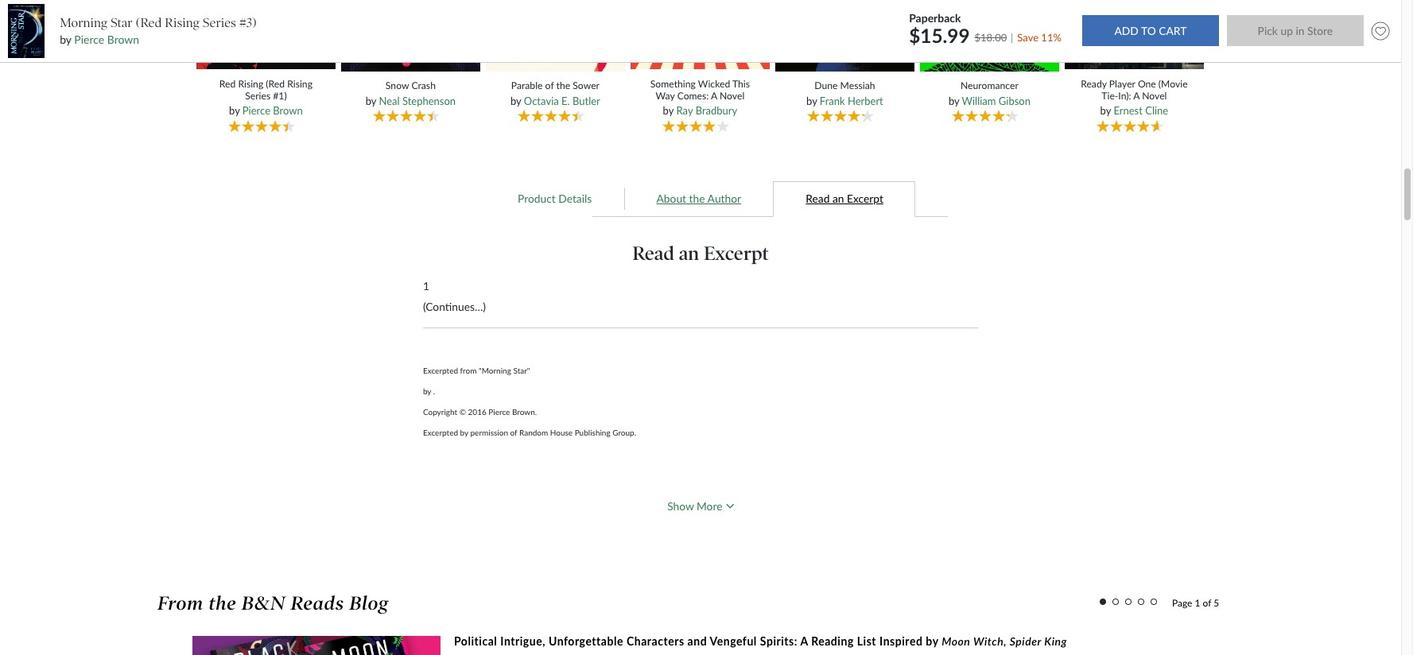 Task type: vqa. For each thing, say whether or not it's contained in the screenshot.


Task type: describe. For each thing, give the bounding box(es) containing it.
the inside tab panel
[[1373, 247, 1384, 257]]

messiah
[[841, 80, 876, 92]]

witch,
[[974, 635, 1007, 648]]

ernest cline link
[[1114, 105, 1169, 117]]

(continues…)
[[423, 300, 486, 314]]

reserved.
[[1023, 247, 1055, 257]]

house
[[550, 428, 573, 438]]

e.
[[562, 94, 570, 107]]

$15.99 $18.00
[[910, 24, 1008, 47]]

star
[[111, 15, 133, 30]]

gibson
[[999, 94, 1031, 107]]

(red for star
[[136, 15, 162, 30]]

page 1 of 5
[[1173, 597, 1220, 609]]

by inside something wicked this way comes: a novel by ray bradbury
[[663, 105, 674, 117]]

a inside option
[[801, 635, 809, 648]]

add to wishlist image
[[1368, 18, 1394, 44]]

herbert
[[848, 94, 884, 107]]

parable
[[511, 80, 543, 92]]

something wicked this way comes: a novel element
[[629, 0, 776, 135]]

b&n reads blog
[[242, 593, 389, 615]]

2016
[[468, 408, 487, 417]]

ready player one (movie tie-in): a novel element
[[1064, 0, 1211, 135]]

1 (continues…)
[[423, 280, 486, 314]]

one
[[1139, 78, 1157, 90]]

(movie
[[1159, 78, 1188, 90]]

of left 5
[[1204, 597, 1212, 609]]

dune
[[815, 80, 838, 92]]

the inside tab list
[[690, 192, 705, 206]]

brown for rising
[[273, 105, 303, 117]]

.
[[434, 387, 435, 396]]

(red for rising
[[266, 78, 285, 90]]

dune messiah by frank herbert
[[807, 80, 884, 107]]

neal stephenson link
[[379, 94, 456, 107]]

read an excerpt inside tab panel
[[633, 242, 770, 265]]

product details link
[[486, 181, 625, 218]]

about the author
[[657, 192, 742, 206]]

snow crash element
[[339, 0, 486, 134]]

ernest
[[1114, 105, 1143, 117]]

king
[[1045, 635, 1068, 648]]

$18.00
[[975, 31, 1008, 43]]

brown for star
[[107, 33, 139, 46]]

#1)
[[273, 90, 287, 102]]

"morning
[[479, 366, 512, 376]]

copyright
[[423, 408, 458, 417]]

random
[[520, 428, 548, 438]]

of left random
[[510, 428, 518, 438]]

political
[[454, 635, 498, 648]]

without
[[1250, 247, 1277, 257]]

unforgettable
[[549, 635, 624, 648]]

snow crash link
[[352, 80, 470, 92]]

pierce inside the read an excerpt tab panel
[[489, 408, 510, 417]]

excerpt
[[1110, 247, 1136, 257]]

octavia
[[524, 94, 559, 107]]

a inside 'ready player one (movie tie-in): a novel by ernest cline'
[[1134, 90, 1140, 102]]

ray
[[677, 105, 693, 117]]

list
[[858, 635, 877, 648]]

of inside parable of the sower by octavia e. butler
[[546, 80, 554, 92]]

ray bradbury link
[[677, 105, 738, 117]]

publishing
[[575, 428, 611, 438]]

morning star (red rising series #3) image
[[8, 4, 44, 58]]

something wicked this way comes: a novel link
[[642, 78, 760, 102]]

excerpted for excerpted from "morning star"
[[423, 366, 458, 376]]

neal
[[379, 94, 400, 107]]

read an excerpt link
[[774, 181, 916, 218]]

0 vertical spatial excerpt
[[847, 192, 884, 206]]

comes:
[[678, 90, 709, 102]]

publishe
[[1386, 247, 1414, 257]]

no
[[1057, 247, 1068, 257]]

1 inside 1 (continues…)
[[423, 280, 430, 293]]

excerpted from "morning star"
[[423, 366, 530, 376]]

copyright © 2016 pierce brown.
[[423, 408, 537, 417]]

series for #3)
[[203, 15, 236, 30]]

paperback
[[910, 11, 962, 24]]

part
[[1070, 247, 1084, 257]]

in):
[[1119, 90, 1132, 102]]

william
[[962, 94, 997, 107]]

0 horizontal spatial permission
[[471, 428, 508, 438]]

octavia e. butler link
[[524, 94, 601, 107]]

by inside parable of the sower by octavia e. butler
[[511, 94, 522, 107]]

0 vertical spatial an
[[833, 192, 845, 206]]

intrigue,
[[501, 635, 546, 648]]

something wicked this way comes: a novel by ray bradbury
[[651, 78, 750, 117]]

1 horizontal spatial permission
[[1279, 247, 1317, 257]]

something
[[651, 78, 696, 90]]

red rising (red rising series #1) link
[[207, 78, 325, 102]]

brown.
[[512, 408, 537, 417]]

tab list containing product details
[[165, 181, 1237, 218]]

5
[[1215, 597, 1220, 609]]

details
[[559, 192, 592, 206]]

parable of the sower link
[[497, 80, 615, 92]]

0 vertical spatial pierce brown link
[[74, 33, 139, 46]]

inspired
[[880, 635, 923, 648]]

show more
[[668, 500, 723, 513]]

neuromancer
[[961, 80, 1019, 92]]

pierce for rising
[[243, 105, 271, 117]]

by inside dune messiah by frank herbert
[[807, 94, 818, 107]]

of left this in the right top of the page
[[1086, 247, 1093, 257]]

option containing political intrigue, unforgettable characters and vengeful spirits: a reading list inspired by
[[193, 634, 1162, 656]]

1 vertical spatial 1
[[1196, 597, 1201, 609]]

crash
[[412, 80, 436, 92]]

rights
[[1001, 247, 1021, 257]]

group.
[[613, 428, 637, 438]]

spirits:
[[761, 635, 798, 648]]

reproduced
[[1165, 247, 1205, 257]]

red
[[219, 78, 236, 90]]

by down ©
[[460, 428, 469, 438]]

political intrigue, unforgettable characters and vengeful spirits: a reading list inspired by <i>moon witch, spider king</i> image
[[193, 636, 441, 656]]

william gibson link
[[962, 94, 1031, 107]]

tie-
[[1102, 90, 1119, 102]]

product details
[[518, 192, 592, 206]]

ready
[[1082, 78, 1107, 90]]

about the author link
[[625, 181, 774, 218]]



Task type: locate. For each thing, give the bounding box(es) containing it.
pierce brown link
[[74, 33, 139, 46], [243, 105, 303, 117]]

by left moon at bottom right
[[926, 635, 939, 648]]

1 horizontal spatial pierce
[[243, 105, 271, 117]]

0 vertical spatial read an excerpt
[[806, 192, 884, 206]]

1 vertical spatial pierce
[[243, 105, 271, 117]]

red rising (red rising series #1) by pierce brown
[[219, 78, 313, 117]]

by inside the neuromancer by william gibson
[[949, 94, 960, 107]]

from
[[158, 593, 204, 615]]

0 horizontal spatial (red
[[136, 15, 162, 30]]

1 horizontal spatial read an excerpt
[[806, 192, 884, 206]]

novel inside something wicked this way comes: a novel by ray bradbury
[[720, 90, 745, 102]]

2 horizontal spatial pierce
[[489, 408, 510, 417]]

2 vertical spatial pierce
[[489, 408, 510, 417]]

(red inside red rising (red rising series #1) by pierce brown
[[266, 78, 285, 90]]

rising for rising
[[287, 78, 313, 90]]

1 novel from the left
[[720, 90, 745, 102]]

2 horizontal spatial a
[[1134, 90, 1140, 102]]

0 vertical spatial brown
[[107, 33, 139, 46]]

by left frank
[[807, 94, 818, 107]]

series
[[203, 15, 236, 30], [245, 90, 271, 102]]

series left #1)
[[245, 90, 271, 102]]

tab list
[[165, 181, 1237, 218]]

0 horizontal spatial excerpt
[[704, 242, 770, 265]]

pierce inside red rising (red rising series #1) by pierce brown
[[243, 105, 271, 117]]

brown down star at the left top
[[107, 33, 139, 46]]

the right about
[[690, 192, 705, 206]]

player
[[1110, 78, 1136, 90]]

0 vertical spatial series
[[203, 15, 236, 30]]

morning
[[60, 15, 108, 30]]

0 horizontal spatial read
[[633, 242, 675, 265]]

parable of the sower by octavia e. butler
[[511, 80, 601, 107]]

excerpted
[[423, 366, 458, 376], [423, 428, 458, 438]]

frank herbert link
[[820, 94, 884, 107]]

by left william at the top right of the page
[[949, 94, 960, 107]]

by down tie-
[[1101, 105, 1112, 117]]

series for #1)
[[245, 90, 271, 102]]

brown inside red rising (red rising series #1) by pierce brown
[[273, 105, 303, 117]]

neuromancer element
[[919, 0, 1066, 134]]

option
[[193, 634, 1162, 656]]

1 excerpted from the top
[[423, 366, 458, 376]]

pierce down red rising (red rising series #1) link
[[243, 105, 271, 117]]

more
[[697, 500, 723, 513]]

show more link
[[668, 500, 735, 513]]

0 horizontal spatial rising
[[165, 15, 200, 30]]

by inside 'ready player one (movie tie-in): a novel by ernest cline'
[[1101, 105, 1112, 117]]

rising
[[165, 15, 200, 30], [238, 78, 264, 90], [287, 78, 313, 90]]

product
[[518, 192, 556, 206]]

ready player one (movie tie-in): a novel by ernest cline
[[1082, 78, 1188, 117]]

brown inside morning star (red rising series #3) by pierce brown
[[107, 33, 139, 46]]

the inside parable of the sower by octavia e. butler
[[557, 80, 571, 92]]

0 horizontal spatial from
[[460, 366, 477, 376]]

tab panel
[[0, 218, 423, 553]]

parable of the sower element
[[484, 0, 631, 134]]

excerpted for excerpted by permission of random house publishing group.
[[423, 428, 458, 438]]

1 vertical spatial an
[[679, 242, 700, 265]]

morning star (red rising series #3) by pierce brown
[[60, 15, 257, 46]]

1 horizontal spatial excerpt
[[847, 192, 884, 206]]

by inside morning star (red rising series #3) by pierce brown
[[60, 33, 71, 46]]

pierce brown link down #1)
[[243, 105, 303, 117]]

1 vertical spatial series
[[245, 90, 271, 102]]

by left .
[[423, 387, 432, 396]]

2 novel from the left
[[1143, 90, 1168, 102]]

a down wicked
[[711, 90, 718, 102]]

1 horizontal spatial read
[[806, 192, 830, 206]]

ready player one (movie tie-in): a novel link
[[1076, 78, 1194, 102]]

moon
[[942, 635, 971, 648]]

excerpt
[[847, 192, 884, 206], [704, 242, 770, 265]]

©
[[460, 408, 466, 417]]

excerpted down copyright
[[423, 428, 458, 438]]

reprinted
[[1216, 247, 1248, 257]]

frank
[[820, 94, 846, 107]]

1 vertical spatial from
[[460, 366, 477, 376]]

dune messiah element
[[774, 0, 921, 134]]

by inside snow crash by neal stephenson
[[366, 94, 377, 107]]

series left #3)
[[203, 15, 236, 30]]

pierce down morning
[[74, 33, 104, 46]]

brown down #1)
[[273, 105, 303, 117]]

all
[[990, 247, 999, 257]]

this
[[1095, 247, 1108, 257]]

(red right star at the left top
[[136, 15, 162, 30]]

show
[[668, 500, 694, 513]]

0 horizontal spatial pierce
[[74, 33, 104, 46]]

novel down one
[[1143, 90, 1168, 102]]

pierce inside morning star (red rising series #3) by pierce brown
[[74, 33, 104, 46]]

sower
[[573, 80, 600, 92]]

1 horizontal spatial 1
[[1196, 597, 1201, 609]]

page
[[1173, 597, 1193, 609]]

author
[[708, 192, 742, 206]]

0 horizontal spatial brown
[[107, 33, 139, 46]]

0 horizontal spatial novel
[[720, 90, 745, 102]]

0 vertical spatial (red
[[136, 15, 162, 30]]

be
[[1154, 247, 1163, 257]]

by inside red rising (red rising series #1) by pierce brown
[[229, 105, 240, 117]]

1 vertical spatial (red
[[266, 78, 285, 90]]

1 horizontal spatial pierce brown link
[[243, 105, 303, 117]]

read
[[806, 192, 830, 206], [633, 242, 675, 265]]

0 horizontal spatial 1
[[423, 280, 430, 293]]

1 horizontal spatial a
[[801, 635, 809, 648]]

1 vertical spatial read
[[633, 242, 675, 265]]

vengeful
[[710, 635, 757, 648]]

1 vertical spatial brown
[[273, 105, 303, 117]]

and
[[688, 635, 707, 648]]

snow crash by neal stephenson
[[366, 80, 456, 107]]

neuromancer link
[[931, 80, 1049, 92]]

1 vertical spatial excerpt
[[704, 242, 770, 265]]

1 horizontal spatial an
[[833, 192, 845, 206]]

1 right page
[[1196, 597, 1201, 609]]

0 horizontal spatial read an excerpt
[[633, 242, 770, 265]]

neuromancer by william gibson
[[949, 80, 1031, 107]]

from right writing
[[1354, 247, 1370, 257]]

1 horizontal spatial rising
[[238, 78, 264, 90]]

novel inside 'ready player one (movie tie-in): a novel by ernest cline'
[[1143, 90, 1168, 102]]

0 horizontal spatial a
[[711, 90, 718, 102]]

butler
[[573, 94, 601, 107]]

by down way
[[663, 105, 674, 117]]

0 vertical spatial permission
[[1279, 247, 1317, 257]]

2 horizontal spatial rising
[[287, 78, 313, 90]]

1 vertical spatial read an excerpt
[[633, 242, 770, 265]]

by left neal
[[366, 94, 377, 107]]

(red
[[136, 15, 162, 30], [266, 78, 285, 90]]

may
[[1138, 247, 1152, 257]]

by down parable on the top of the page
[[511, 94, 522, 107]]

1 horizontal spatial brown
[[273, 105, 303, 117]]

snow
[[386, 80, 409, 92]]

1 horizontal spatial series
[[245, 90, 271, 102]]

2 excerpted from the top
[[423, 428, 458, 438]]

the left publishe
[[1373, 247, 1384, 257]]

0 vertical spatial 1
[[423, 280, 430, 293]]

characters
[[627, 635, 685, 648]]

by down red
[[229, 105, 240, 117]]

all rights reserved. no part of this excerpt may be reproduced or reprinted without permission in writing from the publishe
[[990, 247, 1414, 257]]

cline
[[1146, 105, 1169, 117]]

from left "morning
[[460, 366, 477, 376]]

in
[[1319, 247, 1325, 257]]

0 vertical spatial excerpted
[[423, 366, 458, 376]]

stephenson
[[403, 94, 456, 107]]

excerpt inside tab panel
[[704, 242, 770, 265]]

save 11%
[[1018, 31, 1062, 43]]

1
[[423, 280, 430, 293], [1196, 597, 1201, 609]]

this
[[733, 78, 750, 90]]

series inside morning star (red rising series #3) by pierce brown
[[203, 15, 236, 30]]

way
[[656, 90, 675, 102]]

1 vertical spatial excerpted
[[423, 428, 458, 438]]

permission left "in"
[[1279, 247, 1317, 257]]

a
[[711, 90, 718, 102], [1134, 90, 1140, 102], [801, 635, 809, 648]]

0 vertical spatial from
[[1354, 247, 1370, 257]]

0 horizontal spatial an
[[679, 242, 700, 265]]

read an excerpt tab panel
[[423, 218, 1414, 548]]

rising for star
[[165, 15, 200, 30]]

a right spirits:
[[801, 635, 809, 648]]

series inside red rising (red rising series #1) by pierce brown
[[245, 90, 271, 102]]

0 vertical spatial read
[[806, 192, 830, 206]]

the right the from
[[209, 593, 237, 615]]

pierce for star
[[74, 33, 104, 46]]

(red inside morning star (red rising series #3) by pierce brown
[[136, 15, 162, 30]]

0 horizontal spatial series
[[203, 15, 236, 30]]

excerpted up .
[[423, 366, 458, 376]]

1 horizontal spatial (red
[[266, 78, 285, 90]]

a right the in):
[[1134, 90, 1140, 102]]

wicked
[[698, 78, 731, 90]]

rising inside morning star (red rising series #3) by pierce brown
[[165, 15, 200, 30]]

1 vertical spatial permission
[[471, 428, 508, 438]]

1 vertical spatial pierce brown link
[[243, 105, 303, 117]]

permission down the copyright © 2016 pierce brown.
[[471, 428, 508, 438]]

from the b&n reads blog
[[158, 593, 389, 615]]

star"
[[514, 366, 530, 376]]

1 horizontal spatial from
[[1354, 247, 1370, 257]]

writing
[[1327, 247, 1352, 257]]

0 vertical spatial pierce
[[74, 33, 104, 46]]

read inside tab panel
[[633, 242, 675, 265]]

(red up #1)
[[266, 78, 285, 90]]

0 horizontal spatial pierce brown link
[[74, 33, 139, 46]]

or
[[1207, 247, 1214, 257]]

the
[[557, 80, 571, 92], [690, 192, 705, 206], [1373, 247, 1384, 257], [209, 593, 237, 615]]

by .
[[423, 387, 435, 396]]

red rising (red rising series #1) element
[[194, 0, 342, 135]]

novel down this
[[720, 90, 745, 102]]

the up the octavia e. butler link at top left
[[557, 80, 571, 92]]

pierce right 2016
[[489, 408, 510, 417]]

1 up (continues…) at the top left of page
[[423, 280, 430, 293]]

of up octavia
[[546, 80, 554, 92]]

1 horizontal spatial novel
[[1143, 90, 1168, 102]]

by down morning
[[60, 33, 71, 46]]

bradbury
[[696, 105, 738, 117]]

an inside tab panel
[[679, 242, 700, 265]]

None submit
[[1083, 16, 1220, 47], [1228, 16, 1365, 47], [1083, 16, 1220, 47], [1228, 16, 1365, 47]]

political intrigue, unforgettable characters and vengeful spirits: a reading list inspired by moon witch, spider king
[[454, 635, 1068, 648]]

pierce brown link down star at the left top
[[74, 33, 139, 46]]

a inside something wicked this way comes: a novel by ray bradbury
[[711, 90, 718, 102]]



